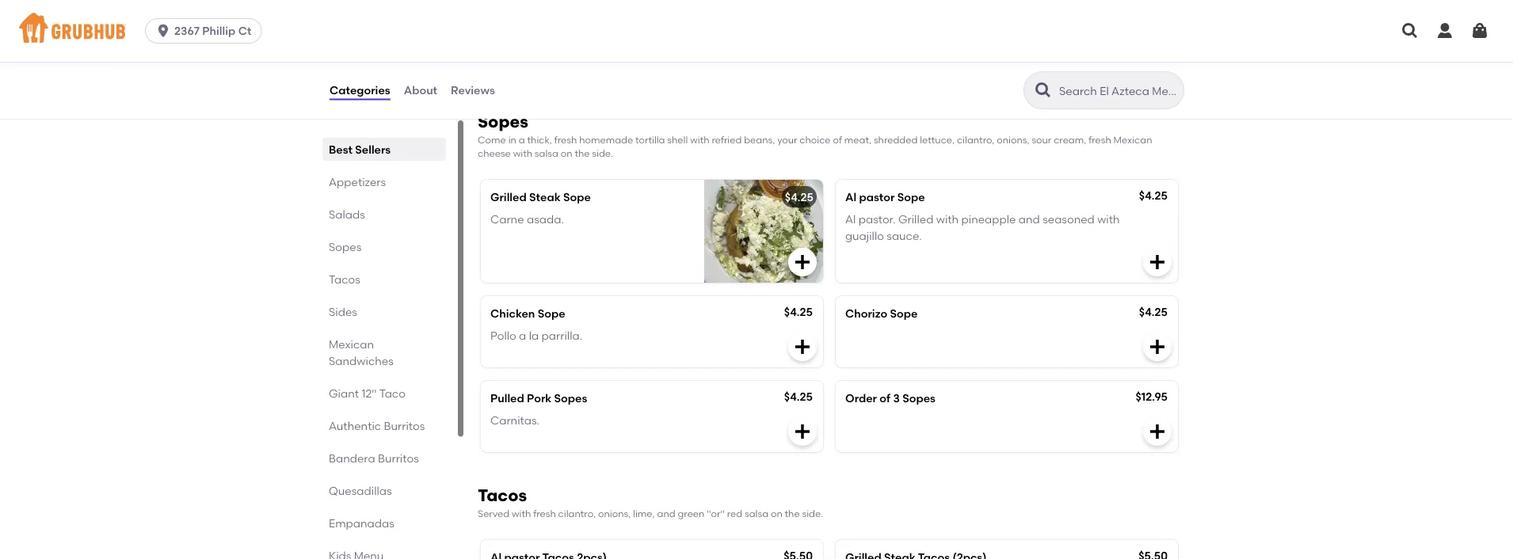 Task type: locate. For each thing, give the bounding box(es) containing it.
on inside tacos served with fresh cilantro, onions, lime, and green "or" red salsa on the side.
[[771, 508, 783, 519]]

giant
[[329, 387, 359, 400]]

0 vertical spatial onions,
[[997, 134, 1030, 145]]

1 horizontal spatial grilled
[[898, 213, 934, 226]]

fresh right served
[[533, 508, 556, 519]]

salsa
[[535, 148, 558, 159], [745, 508, 769, 519]]

1 horizontal spatial mexican
[[1114, 134, 1152, 145]]

cheese down carrots, on the left top
[[592, 49, 630, 62]]

fresh
[[554, 134, 577, 145], [1089, 134, 1111, 145], [533, 508, 556, 519]]

about
[[404, 83, 437, 97]]

red inside tacos served with fresh cilantro, onions, lime, and green "or" red salsa on the side.
[[727, 508, 743, 519]]

giant 12" taco
[[329, 387, 406, 400]]

carne
[[490, 213, 524, 226]]

side. inside sopes come in a thick, fresh homemade tortilla shell with refried beans, your choice of meat, shredded lettuce, cilantro, onions, sour cream, fresh mexican cheese with salsa on the side.
[[592, 148, 613, 159]]

1 horizontal spatial on
[[705, 49, 718, 62]]

2 vertical spatial side.
[[802, 508, 823, 519]]

3
[[893, 392, 900, 405]]

on down cucumbers,
[[705, 49, 718, 62]]

onions, left lime, on the left bottom of page
[[598, 508, 631, 519]]

on inside sopes come in a thick, fresh homemade tortilla shell with refried beans, your choice of meat, shredded lettuce, cilantro, onions, sour cream, fresh mexican cheese with salsa on the side.
[[561, 148, 572, 159]]

on right "or"
[[771, 508, 783, 519]]

0 vertical spatial the
[[721, 49, 739, 62]]

best sellers tab
[[329, 141, 440, 158]]

with left pineapple
[[936, 213, 959, 226]]

cilantro,
[[957, 134, 995, 145], [558, 508, 596, 519]]

1 horizontal spatial cheese
[[592, 49, 630, 62]]

0 horizontal spatial salsa
[[535, 148, 558, 159]]

cilantro, right lettuce,
[[957, 134, 995, 145]]

with right served
[[512, 508, 531, 519]]

0 vertical spatial and
[[633, 49, 654, 62]]

onions, inside sopes come in a thick, fresh homemade tortilla shell with refried beans, your choice of meat, shredded lettuce, cilantro, onions, sour cream, fresh mexican cheese with salsa on the side.
[[997, 134, 1030, 145]]

in
[[508, 134, 517, 145]]

mexican sandwiches
[[329, 338, 394, 368]]

salads
[[329, 208, 365, 221]]

0 horizontal spatial red
[[626, 33, 644, 46]]

chorizo sope
[[845, 307, 918, 320]]

1 horizontal spatial of
[[880, 392, 891, 405]]

bandera burritos tab
[[329, 450, 440, 467]]

and
[[633, 49, 654, 62], [1019, 213, 1040, 226], [657, 508, 676, 519]]

refried
[[712, 134, 742, 145]]

1 horizontal spatial tacos
[[478, 486, 527, 506]]

0 horizontal spatial tacos
[[329, 273, 360, 286]]

beans,
[[523, 49, 559, 62], [744, 134, 775, 145]]

with
[[690, 134, 710, 145], [513, 148, 532, 159], [936, 213, 959, 226], [1097, 213, 1120, 226], [512, 508, 531, 519]]

tab
[[329, 547, 440, 559]]

side. for lettuce,
[[741, 49, 766, 62]]

1 vertical spatial cilantro,
[[558, 508, 596, 519]]

of left 3
[[880, 392, 891, 405]]

come
[[478, 134, 506, 145]]

0 vertical spatial cilantro,
[[957, 134, 995, 145]]

0 vertical spatial salsa
[[535, 148, 558, 159]]

cream,
[[1054, 134, 1087, 145]]

tacos tab
[[329, 271, 440, 288]]

1 vertical spatial mexican
[[329, 338, 374, 351]]

beans, down tomato,
[[523, 49, 559, 62]]

cheese down come
[[478, 148, 511, 159]]

1 vertical spatial al
[[845, 213, 856, 226]]

grilled steak sope
[[490, 190, 591, 204]]

a
[[519, 134, 525, 145], [519, 329, 526, 343]]

pollo a la parrilla.
[[490, 329, 582, 343]]

salsa down thick,
[[535, 148, 558, 159]]

salsa right "or"
[[745, 508, 769, 519]]

beans, inside lettuce, tomato, carrots, red cabbage, cucumbers, black beans, corn, cheese and dressing on the side.
[[523, 49, 559, 62]]

red right "or"
[[727, 508, 743, 519]]

1 vertical spatial cheese
[[478, 148, 511, 159]]

red
[[626, 33, 644, 46], [727, 508, 743, 519]]

2 vertical spatial on
[[771, 508, 783, 519]]

cheese
[[592, 49, 630, 62], [478, 148, 511, 159]]

0 vertical spatial on
[[705, 49, 718, 62]]

lime,
[[633, 508, 655, 519]]

the inside tacos served with fresh cilantro, onions, lime, and green "or" red salsa on the side.
[[785, 508, 800, 519]]

cilantro, left lime, on the left bottom of page
[[558, 508, 596, 519]]

fresh right cream,
[[1089, 134, 1111, 145]]

shell
[[667, 134, 688, 145]]

12"
[[362, 387, 377, 400]]

sandwiches
[[329, 354, 394, 368]]

0 vertical spatial al
[[845, 190, 857, 204]]

side.
[[741, 49, 766, 62], [592, 148, 613, 159], [802, 508, 823, 519]]

sopes right pork
[[554, 392, 587, 405]]

the right "or"
[[785, 508, 800, 519]]

al
[[845, 190, 857, 204], [845, 213, 856, 226]]

tacos for tacos
[[329, 273, 360, 286]]

tacos served with fresh cilantro, onions, lime, and green "or" red salsa on the side.
[[478, 486, 823, 519]]

burritos up quesadillas tab on the bottom left
[[378, 452, 419, 465]]

$4.25 for al pastor. grilled with pineapple and seasoned with guajillo sauce.
[[1139, 189, 1168, 202]]

1 vertical spatial of
[[880, 392, 891, 405]]

the inside lettuce, tomato, carrots, red cabbage, cucumbers, black beans, corn, cheese and dressing on the side.
[[721, 49, 739, 62]]

parrilla.
[[542, 329, 582, 343]]

the
[[721, 49, 739, 62], [575, 148, 590, 159], [785, 508, 800, 519]]

side. inside tacos served with fresh cilantro, onions, lime, and green "or" red salsa on the side.
[[802, 508, 823, 519]]

svg image
[[1401, 21, 1420, 40], [1436, 21, 1455, 40], [1471, 21, 1490, 40], [1148, 253, 1167, 272], [793, 337, 812, 356]]

tacos up sides
[[329, 273, 360, 286]]

of
[[833, 134, 842, 145], [880, 392, 891, 405]]

sopes come in a thick, fresh homemade tortilla shell with refried beans, your choice of meat, shredded lettuce, cilantro, onions, sour cream, fresh mexican cheese with salsa on the side.
[[478, 112, 1152, 159]]

cucumbers,
[[702, 33, 766, 46]]

mexican up "sandwiches"
[[329, 338, 374, 351]]

svg image inside 2367 phillip ct button
[[155, 23, 171, 39]]

grilled up sauce.
[[898, 213, 934, 226]]

onions, inside tacos served with fresh cilantro, onions, lime, and green "or" red salsa on the side.
[[598, 508, 631, 519]]

salsa inside sopes come in a thick, fresh homemade tortilla shell with refried beans, your choice of meat, shredded lettuce, cilantro, onions, sour cream, fresh mexican cheese with salsa on the side.
[[535, 148, 558, 159]]

2 horizontal spatial on
[[771, 508, 783, 519]]

onions, left sour
[[997, 134, 1030, 145]]

your
[[777, 134, 797, 145]]

1 vertical spatial beans,
[[744, 134, 775, 145]]

2 horizontal spatial the
[[785, 508, 800, 519]]

pulled
[[490, 392, 524, 405]]

on inside lettuce, tomato, carrots, red cabbage, cucumbers, black beans, corn, cheese and dressing on the side.
[[705, 49, 718, 62]]

1 vertical spatial salsa
[[745, 508, 769, 519]]

tortilla
[[635, 134, 665, 145]]

1 vertical spatial burritos
[[378, 452, 419, 465]]

1 vertical spatial and
[[1019, 213, 1040, 226]]

seasoned
[[1043, 213, 1095, 226]]

with right shell
[[690, 134, 710, 145]]

0 horizontal spatial the
[[575, 148, 590, 159]]

a right the in
[[519, 134, 525, 145]]

corn,
[[562, 49, 589, 62]]

1 horizontal spatial and
[[657, 508, 676, 519]]

beans, left your on the top of page
[[744, 134, 775, 145]]

and down cabbage,
[[633, 49, 654, 62]]

1 al from the top
[[845, 190, 857, 204]]

2 horizontal spatial side.
[[802, 508, 823, 519]]

sour
[[1032, 134, 1052, 145]]

tacos inside tacos tab
[[329, 273, 360, 286]]

on up grilled steak sope
[[561, 148, 572, 159]]

authentic burritos tab
[[329, 418, 440, 434]]

1 horizontal spatial beans,
[[744, 134, 775, 145]]

empanadas
[[329, 517, 394, 530]]

categories button
[[329, 62, 391, 119]]

2 vertical spatial and
[[657, 508, 676, 519]]

svg image
[[155, 23, 171, 39], [793, 49, 812, 68], [793, 253, 812, 272], [1148, 337, 1167, 356], [793, 422, 812, 441], [1148, 422, 1167, 441]]

al left pastor
[[845, 190, 857, 204]]

1 vertical spatial onions,
[[598, 508, 631, 519]]

asada.
[[527, 213, 564, 226]]

a left la
[[519, 329, 526, 343]]

sope right steak
[[563, 190, 591, 204]]

$4.25 for carnitas.
[[784, 390, 813, 404]]

sopes down salads
[[329, 240, 362, 254]]

1 vertical spatial the
[[575, 148, 590, 159]]

0 vertical spatial side.
[[741, 49, 766, 62]]

0 horizontal spatial cheese
[[478, 148, 511, 159]]

$4.25
[[1139, 189, 1168, 202], [785, 190, 814, 204], [784, 305, 813, 319], [1139, 305, 1168, 319], [784, 390, 813, 404]]

mexican inside mexican sandwiches
[[329, 338, 374, 351]]

0 horizontal spatial onions,
[[598, 508, 631, 519]]

0 vertical spatial cheese
[[592, 49, 630, 62]]

served
[[478, 508, 510, 519]]

0 vertical spatial of
[[833, 134, 842, 145]]

0 horizontal spatial and
[[633, 49, 654, 62]]

0 vertical spatial red
[[626, 33, 644, 46]]

1 vertical spatial red
[[727, 508, 743, 519]]

and inside lettuce, tomato, carrots, red cabbage, cucumbers, black beans, corn, cheese and dressing on the side.
[[633, 49, 654, 62]]

1 vertical spatial side.
[[592, 148, 613, 159]]

0 vertical spatial tacos
[[329, 273, 360, 286]]

grilled
[[490, 190, 527, 204], [898, 213, 934, 226]]

mexican down search el azteca mexican restaurant-mahwah search box
[[1114, 134, 1152, 145]]

2 al from the top
[[845, 213, 856, 226]]

al for al pastor. grilled with pineapple and seasoned with guajillo sauce.
[[845, 213, 856, 226]]

0 horizontal spatial of
[[833, 134, 842, 145]]

grilled up carne at the top
[[490, 190, 527, 204]]

2 horizontal spatial and
[[1019, 213, 1040, 226]]

0 horizontal spatial cilantro,
[[558, 508, 596, 519]]

about button
[[403, 62, 438, 119]]

1 horizontal spatial the
[[721, 49, 739, 62]]

sope up parrilla.
[[538, 307, 565, 320]]

sope right chorizo
[[890, 307, 918, 320]]

tacos up served
[[478, 486, 527, 506]]

and right lime, on the left bottom of page
[[657, 508, 676, 519]]

the down cucumbers,
[[721, 49, 739, 62]]

0 vertical spatial a
[[519, 134, 525, 145]]

order of 3 sopes
[[845, 392, 936, 405]]

2367 phillip ct button
[[145, 18, 268, 44]]

1 vertical spatial tacos
[[478, 486, 527, 506]]

1 horizontal spatial red
[[727, 508, 743, 519]]

fresh inside tacos served with fresh cilantro, onions, lime, and green "or" red salsa on the side.
[[533, 508, 556, 519]]

tacos
[[329, 273, 360, 286], [478, 486, 527, 506]]

al inside al pastor. grilled with pineapple and seasoned with guajillo sauce.
[[845, 213, 856, 226]]

1 horizontal spatial salsa
[[745, 508, 769, 519]]

tacos inside tacos served with fresh cilantro, onions, lime, and green "or" red salsa on the side.
[[478, 486, 527, 506]]

with down the in
[[513, 148, 532, 159]]

0 vertical spatial grilled
[[490, 190, 527, 204]]

0 vertical spatial burritos
[[384, 419, 425, 433]]

0 horizontal spatial on
[[561, 148, 572, 159]]

authentic
[[329, 419, 381, 433]]

best
[[329, 143, 353, 156]]

1 horizontal spatial cilantro,
[[957, 134, 995, 145]]

0 vertical spatial mexican
[[1114, 134, 1152, 145]]

pork
[[527, 392, 552, 405]]

0 horizontal spatial beans,
[[523, 49, 559, 62]]

al up guajillo
[[845, 213, 856, 226]]

0 vertical spatial beans,
[[523, 49, 559, 62]]

red right carrots, on the left top
[[626, 33, 644, 46]]

1 horizontal spatial side.
[[741, 49, 766, 62]]

bandera burritos
[[329, 452, 419, 465]]

reviews button
[[450, 62, 496, 119]]

black
[[490, 49, 520, 62]]

and inside al pastor. grilled with pineapple and seasoned with guajillo sauce.
[[1019, 213, 1040, 226]]

with right seasoned on the top of page
[[1097, 213, 1120, 226]]

burritos for authentic burritos
[[384, 419, 425, 433]]

of left meat,
[[833, 134, 842, 145]]

side. inside lettuce, tomato, carrots, red cabbage, cucumbers, black beans, corn, cheese and dressing on the side.
[[741, 49, 766, 62]]

1 horizontal spatial onions,
[[997, 134, 1030, 145]]

the for lettuce,
[[721, 49, 739, 62]]

shredded
[[874, 134, 918, 145]]

sopes up the in
[[478, 112, 528, 132]]

burritos
[[384, 419, 425, 433], [378, 452, 419, 465]]

the down the "homemade"
[[575, 148, 590, 159]]

1 vertical spatial on
[[561, 148, 572, 159]]

1 vertical spatial grilled
[[898, 213, 934, 226]]

0 horizontal spatial mexican
[[329, 338, 374, 351]]

and left seasoned on the top of page
[[1019, 213, 1040, 226]]

dressing
[[657, 49, 702, 62]]

0 horizontal spatial side.
[[592, 148, 613, 159]]

side. for tacos
[[802, 508, 823, 519]]

2 vertical spatial the
[[785, 508, 800, 519]]

tomato,
[[537, 33, 580, 46]]

on
[[705, 49, 718, 62], [561, 148, 572, 159], [771, 508, 783, 519]]

reviews
[[451, 83, 495, 97]]

pastor
[[859, 190, 895, 204]]

mexican
[[1114, 134, 1152, 145], [329, 338, 374, 351]]

burritos down taco on the bottom left of page
[[384, 419, 425, 433]]



Task type: describe. For each thing, give the bounding box(es) containing it.
tacos for tacos served with fresh cilantro, onions, lime, and green "or" red salsa on the side.
[[478, 486, 527, 506]]

guajillo
[[845, 229, 884, 242]]

lettuce, tomato, carrots, red cabbage, cucumbers, black beans, corn, cheese and dressing on the side.
[[490, 33, 766, 62]]

carnitas.
[[490, 414, 540, 428]]

carne asada.
[[490, 213, 564, 226]]

and inside tacos served with fresh cilantro, onions, lime, and green "or" red salsa on the side.
[[657, 508, 676, 519]]

sides tab
[[329, 303, 440, 320]]

sopes tab
[[329, 238, 440, 255]]

a inside sopes come in a thick, fresh homemade tortilla shell with refried beans, your choice of meat, shredded lettuce, cilantro, onions, sour cream, fresh mexican cheese with salsa on the side.
[[519, 134, 525, 145]]

grilled inside al pastor. grilled with pineapple and seasoned with guajillo sauce.
[[898, 213, 934, 226]]

best sellers
[[329, 143, 391, 156]]

lettuce,
[[920, 134, 955, 145]]

al pastor. grilled with pineapple and seasoned with guajillo sauce.
[[845, 213, 1120, 242]]

authentic burritos
[[329, 419, 425, 433]]

2367 phillip ct
[[174, 24, 251, 38]]

taco
[[379, 387, 406, 400]]

lettuce,
[[490, 33, 534, 46]]

empanadas tab
[[329, 515, 440, 532]]

meat,
[[844, 134, 872, 145]]

2367
[[174, 24, 200, 38]]

cilantro, inside sopes come in a thick, fresh homemade tortilla shell with refried beans, your choice of meat, shredded lettuce, cilantro, onions, sour cream, fresh mexican cheese with salsa on the side.
[[957, 134, 995, 145]]

chicken
[[490, 307, 535, 320]]

la
[[529, 329, 539, 343]]

giant 12" taco tab
[[329, 385, 440, 402]]

sellers
[[355, 143, 391, 156]]

al pastor sope
[[845, 190, 925, 204]]

cabbage,
[[647, 33, 699, 46]]

quesadillas tab
[[329, 483, 440, 499]]

mexican inside sopes come in a thick, fresh homemade tortilla shell with refried beans, your choice of meat, shredded lettuce, cilantro, onions, sour cream, fresh mexican cheese with salsa on the side.
[[1114, 134, 1152, 145]]

pineapple
[[961, 213, 1016, 226]]

homemade
[[579, 134, 633, 145]]

ct
[[238, 24, 251, 38]]

sauce.
[[887, 229, 922, 242]]

pollo
[[490, 329, 516, 343]]

Search El Azteca Mexican Restaurant-Mahwah search field
[[1058, 83, 1179, 98]]

chorizo
[[845, 307, 888, 320]]

appetizers
[[329, 175, 386, 189]]

carrots,
[[582, 33, 624, 46]]

burritos for bandera burritos
[[378, 452, 419, 465]]

beans, inside sopes come in a thick, fresh homemade tortilla shell with refried beans, your choice of meat, shredded lettuce, cilantro, onions, sour cream, fresh mexican cheese with salsa on the side.
[[744, 134, 775, 145]]

phillip
[[202, 24, 236, 38]]

0 horizontal spatial grilled
[[490, 190, 527, 204]]

sides
[[329, 305, 357, 319]]

salsa inside tacos served with fresh cilantro, onions, lime, and green "or" red salsa on the side.
[[745, 508, 769, 519]]

quesadillas
[[329, 484, 392, 498]]

appetizers tab
[[329, 174, 440, 190]]

bandera
[[329, 452, 375, 465]]

$4.25 for pollo a la parrilla.
[[784, 305, 813, 319]]

main navigation navigation
[[0, 0, 1513, 62]]

green
[[678, 508, 705, 519]]

the for tacos
[[785, 508, 800, 519]]

pastor.
[[859, 213, 896, 226]]

fresh right thick,
[[554, 134, 577, 145]]

cilantro, inside tacos served with fresh cilantro, onions, lime, and green "or" red salsa on the side.
[[558, 508, 596, 519]]

salads tab
[[329, 206, 440, 223]]

of inside sopes come in a thick, fresh homemade tortilla shell with refried beans, your choice of meat, shredded lettuce, cilantro, onions, sour cream, fresh mexican cheese with salsa on the side.
[[833, 134, 842, 145]]

$12.95
[[1136, 390, 1168, 404]]

grilled steak sope image
[[704, 180, 823, 283]]

order
[[845, 392, 877, 405]]

the inside sopes come in a thick, fresh homemade tortilla shell with refried beans, your choice of meat, shredded lettuce, cilantro, onions, sour cream, fresh mexican cheese with salsa on the side.
[[575, 148, 590, 159]]

chicken sope
[[490, 307, 565, 320]]

sope right pastor
[[898, 190, 925, 204]]

thick,
[[527, 134, 552, 145]]

cheese inside lettuce, tomato, carrots, red cabbage, cucumbers, black beans, corn, cheese and dressing on the side.
[[592, 49, 630, 62]]

al for al pastor sope
[[845, 190, 857, 204]]

cheese inside sopes come in a thick, fresh homemade tortilla shell with refried beans, your choice of meat, shredded lettuce, cilantro, onions, sour cream, fresh mexican cheese with salsa on the side.
[[478, 148, 511, 159]]

1 vertical spatial a
[[519, 329, 526, 343]]

on for lettuce,
[[705, 49, 718, 62]]

mexican sandwiches tab
[[329, 336, 440, 369]]

sopes inside tab
[[329, 240, 362, 254]]

search icon image
[[1034, 81, 1053, 100]]

"or"
[[707, 508, 725, 519]]

with inside tacos served with fresh cilantro, onions, lime, and green "or" red salsa on the side.
[[512, 508, 531, 519]]

pulled pork sopes
[[490, 392, 587, 405]]

lettuce, tomato, carrots, red cabbage, cucumbers, black beans, corn, cheese and dressing on the side. button
[[481, 0, 823, 79]]

choice
[[800, 134, 831, 145]]

steak
[[529, 190, 561, 204]]

categories
[[330, 83, 390, 97]]

sopes inside sopes come in a thick, fresh homemade tortilla shell with refried beans, your choice of meat, shredded lettuce, cilantro, onions, sour cream, fresh mexican cheese with salsa on the side.
[[478, 112, 528, 132]]

red inside lettuce, tomato, carrots, red cabbage, cucumbers, black beans, corn, cheese and dressing on the side.
[[626, 33, 644, 46]]

sopes right 3
[[903, 392, 936, 405]]

on for tacos
[[771, 508, 783, 519]]



Task type: vqa. For each thing, say whether or not it's contained in the screenshot.
"Salads" tab at top left
yes



